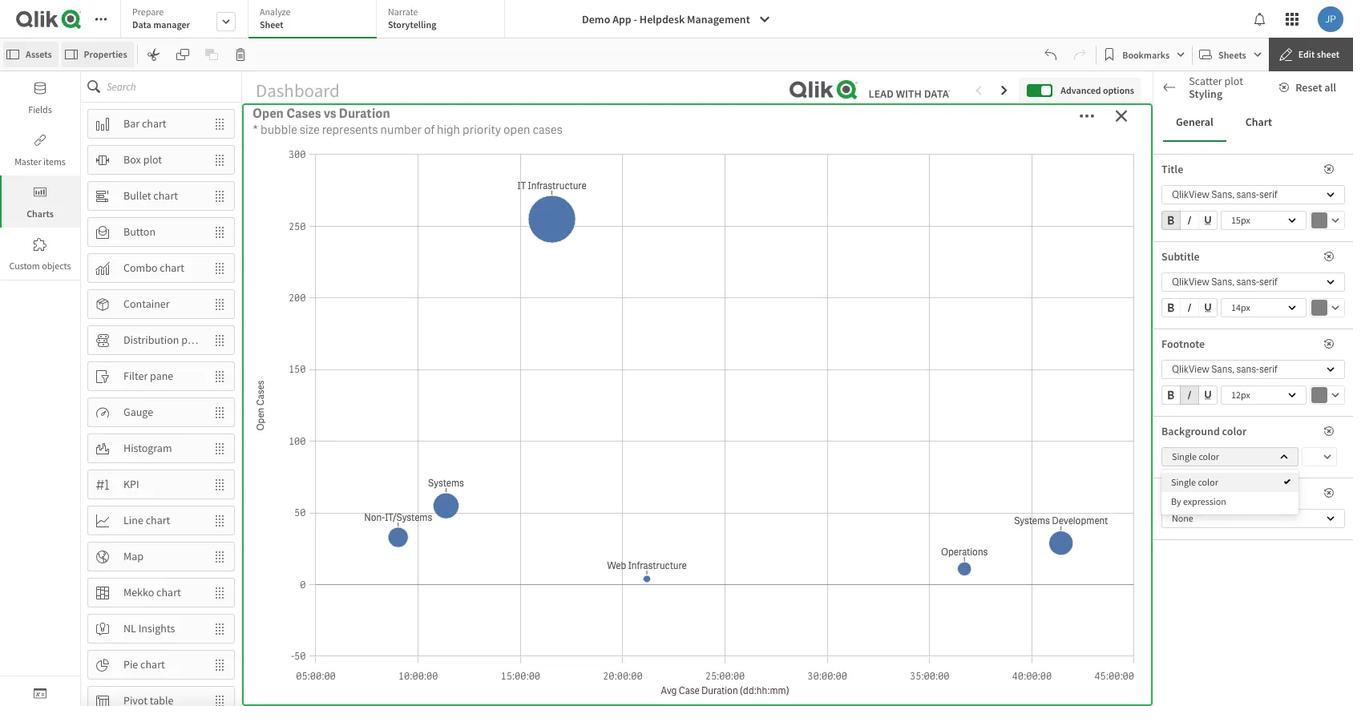 Task type: locate. For each thing, give the bounding box(es) containing it.
background up bubble size
[[1162, 486, 1220, 500]]

puzzle image
[[34, 238, 47, 251]]

insights
[[138, 622, 175, 636]]

to left add
[[1207, 332, 1215, 344]]

if
[[1162, 332, 1167, 344]]

open cases vs duration * bubble size represents number of high priority open cases
[[253, 105, 563, 138]]

combo
[[123, 261, 158, 275]]

application containing 72
[[0, 0, 1354, 706]]

styling up general button
[[1190, 87, 1223, 101]]

none text field inside application
[[1162, 626, 1299, 649]]

assets
[[26, 48, 52, 60]]

move image right mekko chart
[[205, 579, 234, 607]]

cut image
[[147, 48, 160, 61]]

1 vertical spatial chart
[[1246, 115, 1273, 129]]

1 group from the top
[[1162, 211, 1218, 233]]

appearance tab
[[1154, 179, 1354, 209]]

move image for line chart
[[205, 507, 234, 534]]

of
[[424, 122, 435, 138]]

6 move image from the top
[[205, 399, 234, 426]]

chart inside button
[[1246, 115, 1273, 129]]

1 background from the top
[[1162, 424, 1220, 439]]

0 vertical spatial state
[[1162, 276, 1186, 290]]

sheet
[[1317, 48, 1340, 60]]

chart right mekko
[[156, 585, 181, 600]]

single inside popup button
[[1172, 451, 1197, 463]]

*
[[253, 122, 258, 138]]

10 move image from the top
[[205, 688, 234, 706]]

chart right the bullet on the top of the page
[[153, 189, 178, 203]]

list box containing single color
[[1162, 470, 1299, 515]]

properties button
[[61, 42, 134, 67]]

chart for combo chart
[[160, 261, 184, 275]]

app
[[613, 12, 632, 26]]

2 vertical spatial plot
[[181, 333, 200, 347]]

move image for nl insights
[[205, 615, 234, 643]]

None text field
[[1162, 626, 1299, 649]]

to right "set"
[[1303, 344, 1311, 356]]

properties
[[84, 48, 127, 60]]

styling up single color
[[1193, 420, 1227, 435]]

chart up general button
[[1191, 87, 1218, 102]]

manager
[[153, 18, 190, 30]]

0 horizontal spatial plot
[[143, 152, 162, 167]]

2 group from the top
[[1162, 298, 1218, 321]]

1 vertical spatial open
[[626, 202, 658, 219]]

2 vertical spatial open
[[250, 477, 281, 494]]

custom
[[9, 260, 40, 272]]

line chart
[[123, 513, 170, 528]]

6 move image from the top
[[205, 579, 234, 607]]

storytelling
[[388, 18, 437, 30]]

1 vertical spatial plot
[[143, 152, 162, 167]]

undo image
[[1045, 48, 1058, 61]]

bar
[[123, 116, 140, 131]]

master items button
[[0, 123, 80, 176]]

plot inside scatter plot styling
[[1225, 74, 1244, 88]]

single down navigation
[[1172, 476, 1196, 488]]

2 move image from the top
[[205, 146, 234, 174]]

prepare data manager
[[132, 6, 190, 30]]

presentation
[[1175, 382, 1235, 396]]

group down appearance at the right of page
[[1162, 211, 1218, 233]]

0 horizontal spatial chart
[[1191, 87, 1218, 102]]

next sheet: performance image
[[999, 84, 1012, 97]]

0 vertical spatial group
[[1162, 211, 1218, 233]]

0 vertical spatial open
[[253, 105, 284, 122]]

move image for container
[[205, 291, 234, 318]]

you
[[1169, 332, 1183, 344], [1220, 344, 1234, 356]]

bullet
[[123, 189, 151, 203]]

0 vertical spatial background
[[1162, 424, 1220, 439]]

all
[[1325, 80, 1337, 95]]

open for open & resolved cases over time
[[250, 477, 281, 494]]

1 horizontal spatial plot
[[181, 333, 200, 347]]

plot
[[1225, 74, 1244, 88], [143, 152, 162, 167], [181, 333, 200, 347]]

single for single color
[[1172, 451, 1197, 463]]

cases
[[533, 122, 563, 138]]

5 move image from the top
[[205, 363, 234, 390]]

priority inside high priority cases 72
[[349, 104, 431, 137]]

move image right "bullet chart"
[[205, 182, 234, 210]]

you right if in the right of the page
[[1169, 332, 1183, 344]]

image
[[1223, 486, 1252, 500]]

0 vertical spatial tab list
[[120, 0, 511, 40]]

edit
[[1299, 48, 1315, 60]]

bookmarks button
[[1100, 42, 1189, 67]]

0 horizontal spatial state
[[1162, 276, 1186, 290]]

color inside popup button
[[1199, 451, 1220, 463]]

2 vertical spatial group
[[1162, 386, 1218, 408]]

chart right line
[[146, 513, 170, 528]]

you left the
[[1220, 344, 1234, 356]]

open left the by
[[626, 202, 658, 219]]

priority for 142
[[668, 104, 750, 137]]

2 vertical spatial color
[[1198, 476, 1219, 488]]

single for single color by expression
[[1172, 476, 1196, 488]]

move image
[[205, 182, 234, 210], [205, 255, 234, 282], [205, 291, 234, 318], [205, 471, 234, 498], [205, 507, 234, 534], [205, 579, 234, 607], [205, 652, 234, 679]]

general down scatter chart image
[[1176, 115, 1214, 129]]

size down background image
[[1198, 503, 1215, 517]]

1 horizontal spatial tab list
[[1164, 103, 1344, 142]]

open & resolved cases over time
[[250, 477, 447, 494]]

plot right distribution
[[181, 333, 200, 347]]

8 move image from the top
[[205, 543, 234, 571]]

resolved
[[296, 477, 348, 494]]

1 move image from the top
[[205, 182, 234, 210]]

application
[[0, 0, 1354, 706]]

move image for filter pane
[[205, 363, 234, 390]]

3 move image from the top
[[205, 291, 234, 318]]

0 vertical spatial plot
[[1225, 74, 1244, 88]]

&
[[284, 477, 293, 494]]

0 vertical spatial chart
[[1191, 87, 1218, 102]]

high
[[437, 122, 460, 138]]

tab list
[[120, 0, 511, 40], [1164, 103, 1344, 142]]

demo app - helpdesk management
[[582, 12, 750, 26]]

1 vertical spatial color
[[1199, 451, 1220, 463]]

0 vertical spatial general
[[1176, 115, 1214, 129]]

expression
[[1184, 496, 1227, 508]]

group
[[1162, 211, 1218, 233], [1162, 298, 1218, 321], [1162, 386, 1218, 408]]

1 vertical spatial tab list
[[1164, 103, 1344, 142]]

background up single color
[[1162, 424, 1220, 439]]

size left vs
[[300, 122, 320, 138]]

prepare
[[132, 6, 164, 18]]

0 vertical spatial styling
[[1190, 87, 1223, 101]]

2 background from the top
[[1162, 486, 1220, 500]]

state down subtitle
[[1162, 276, 1186, 290]]

single up "off"
[[1172, 451, 1197, 463]]

open inside the "open cases vs duration * bubble size represents number of high priority open cases"
[[253, 105, 284, 122]]

move image right 'line chart'
[[205, 507, 234, 534]]

5 move image from the top
[[205, 507, 234, 534]]

4 move image from the top
[[205, 327, 234, 354]]

group up the want
[[1162, 298, 1218, 321]]

object image
[[34, 186, 47, 199]]

open left high on the top left
[[253, 105, 284, 122]]

9 move image from the top
[[205, 615, 234, 643]]

open left the &
[[250, 477, 281, 494]]

0 vertical spatial single
[[1172, 451, 1197, 463]]

7 move image from the top
[[205, 435, 234, 462]]

2 horizontal spatial plot
[[1225, 74, 1244, 88]]

chart right bar
[[142, 116, 166, 131]]

type
[[761, 202, 788, 219]]

1 vertical spatial background
[[1162, 486, 1220, 500]]

color
[[1223, 424, 1247, 439], [1199, 451, 1220, 463], [1198, 476, 1219, 488]]

1 horizontal spatial size
[[1198, 503, 1215, 517]]

want
[[1185, 332, 1205, 344]]

0 vertical spatial color
[[1223, 424, 1247, 439]]

filter
[[123, 369, 148, 383]]

sheets button
[[1197, 42, 1266, 67]]

1 horizontal spatial state
[[1280, 344, 1301, 356]]

3 group from the top
[[1162, 386, 1218, 408]]

chart suggestions
[[1191, 87, 1277, 102]]

reset all
[[1296, 80, 1337, 95]]

color up single color popup button
[[1223, 424, 1247, 439]]

map
[[123, 549, 144, 564]]

move image for bullet chart
[[205, 182, 234, 210]]

0 horizontal spatial size
[[300, 122, 320, 138]]

sheets
[[1219, 49, 1247, 61]]

move image right "container"
[[205, 291, 234, 318]]

2 move image from the top
[[205, 255, 234, 282]]

number
[[381, 122, 422, 138]]

Search text field
[[107, 71, 241, 102]]

low priority cases 203
[[896, 104, 1102, 201]]

move image for bar chart
[[205, 110, 234, 138]]

background for background image
[[1162, 486, 1220, 500]]

mekko
[[123, 585, 154, 600]]

0 horizontal spatial tab list
[[120, 0, 511, 40]]

group up palette icon
[[1162, 386, 1218, 408]]

1 horizontal spatial chart
[[1246, 115, 1273, 129]]

priority inside medium priority cases 142
[[668, 104, 750, 137]]

state right "set"
[[1280, 344, 1301, 356]]

narrate storytelling
[[388, 6, 437, 30]]

priority inside low priority cases 203
[[948, 104, 1030, 137]]

tab list containing prepare
[[120, 0, 511, 40]]

3 move image from the top
[[205, 219, 234, 246]]

background color
[[1162, 424, 1247, 439]]

single inside single color by expression
[[1172, 476, 1196, 488]]

background for background color
[[1162, 424, 1220, 439]]

plot right 'box'
[[143, 152, 162, 167]]

move image
[[205, 110, 234, 138], [205, 146, 234, 174], [205, 219, 234, 246], [205, 327, 234, 354], [205, 363, 234, 390], [205, 399, 234, 426], [205, 435, 234, 462], [205, 543, 234, 571], [205, 615, 234, 643], [205, 688, 234, 706]]

priority
[[349, 104, 431, 137], [668, 104, 750, 137], [948, 104, 1030, 137], [714, 202, 758, 219]]

priority
[[463, 122, 501, 138]]

variables image
[[34, 687, 47, 700]]

triangle bottom image
[[1154, 249, 1175, 257]]

nl insights
[[123, 622, 175, 636]]

open
[[253, 105, 284, 122], [626, 202, 658, 219], [250, 477, 281, 494]]

high priority cases 72
[[291, 104, 502, 201]]

open for open cases vs duration * bubble size represents number of high priority open cases
[[253, 105, 284, 122]]

group for subtitle
[[1162, 298, 1218, 321]]

chart right combo at the left
[[160, 261, 184, 275]]

1 move image from the top
[[205, 110, 234, 138]]

general up alternate
[[1175, 217, 1211, 232]]

move image right pie chart
[[205, 652, 234, 679]]

priority for 203
[[948, 104, 1030, 137]]

chart right pie
[[140, 658, 165, 672]]

1 vertical spatial general
[[1175, 217, 1211, 232]]

color inside single color by expression
[[1198, 476, 1219, 488]]

custom objects button
[[0, 228, 80, 280]]

triangle right image
[[1154, 220, 1175, 228]]

4 move image from the top
[[205, 471, 234, 498]]

0 vertical spatial size
[[300, 122, 320, 138]]

edit sheet button
[[1269, 38, 1354, 71]]

palette image
[[1170, 421, 1183, 434]]

priority for 72
[[349, 104, 431, 137]]

move image right combo chart
[[205, 255, 234, 282]]

to
[[1207, 332, 1215, 344], [1275, 332, 1283, 344], [1257, 344, 1265, 356], [1303, 344, 1311, 356]]

move image for box plot
[[205, 146, 234, 174]]

list box inside application
[[1162, 470, 1299, 515]]

chart
[[1191, 87, 1218, 102], [1246, 115, 1273, 129]]

1 vertical spatial group
[[1162, 298, 1218, 321]]

state
[[1162, 276, 1186, 290], [1280, 344, 1301, 356]]

color up expression
[[1198, 476, 1219, 488]]

7 move image from the top
[[205, 652, 234, 679]]

link image
[[34, 134, 47, 147]]

database image
[[34, 82, 47, 95]]

chart down suggestions
[[1246, 115, 1273, 129]]

plot down sheets
[[1225, 74, 1244, 88]]

1 vertical spatial single
[[1172, 476, 1196, 488]]

1 vertical spatial state
[[1280, 344, 1301, 356]]

move image left the &
[[205, 471, 234, 498]]

1 horizontal spatial you
[[1220, 344, 1234, 356]]

plot for scatter plot styling
[[1225, 74, 1244, 88]]

combo chart
[[123, 261, 184, 275]]

bar chart
[[123, 116, 166, 131]]

list box
[[1162, 470, 1299, 515]]

the
[[1234, 332, 1247, 344]]

to left "set"
[[1257, 344, 1265, 356]]

color down the background color
[[1199, 451, 1220, 463]]

box
[[123, 152, 141, 167]]

chart for bullet chart
[[153, 189, 178, 203]]

plot for distribution plot
[[181, 333, 200, 347]]

chart for mekko chart
[[156, 585, 181, 600]]

move image for histogram
[[205, 435, 234, 462]]



Task type: vqa. For each thing, say whether or not it's contained in the screenshot.
Demo App - Beginner's tutorial Personal element
no



Task type: describe. For each thing, give the bounding box(es) containing it.
move image for combo chart
[[205, 255, 234, 282]]

pane
[[150, 369, 173, 383]]

suggestions
[[1220, 87, 1277, 102]]

button
[[123, 225, 156, 239]]

low
[[896, 104, 943, 137]]

open
[[504, 122, 530, 138]]

if you want to add the object to master visualizations, you need to set state to <inherited>.
[[1162, 332, 1313, 368]]

edit sheet
[[1299, 48, 1340, 60]]

helpdesk
[[640, 12, 685, 26]]

0 horizontal spatial you
[[1169, 332, 1183, 344]]

object
[[1249, 332, 1273, 344]]

advanced
[[1061, 84, 1101, 96]]

charts
[[27, 208, 54, 220]]

advanced options
[[1061, 84, 1135, 96]]

background image
[[1162, 486, 1252, 500]]

reset all button
[[1270, 75, 1350, 100]]

single color button
[[1162, 447, 1299, 467]]

general button
[[1164, 103, 1227, 142]]

narrate
[[388, 6, 418, 18]]

delete image
[[234, 48, 247, 61]]

footnote
[[1162, 337, 1205, 351]]

cases inside low priority cases 203
[[1035, 104, 1102, 137]]

move image for kpi
[[205, 471, 234, 498]]

move image for pie chart
[[205, 652, 234, 679]]

chart button
[[1233, 103, 1286, 142]]

over
[[388, 477, 416, 494]]

bubble
[[1162, 503, 1196, 517]]

master
[[15, 156, 41, 168]]

analyze sheet
[[260, 6, 291, 30]]

subtitle
[[1162, 249, 1200, 264]]

set
[[1267, 344, 1279, 356]]

open for open cases by priority type
[[626, 202, 658, 219]]

bullet chart
[[123, 189, 178, 203]]

duration
[[339, 105, 390, 122]]

filter pane
[[123, 369, 173, 383]]

copy image
[[176, 48, 189, 61]]

color for single color by expression
[[1198, 476, 1219, 488]]

styling inside scatter plot styling
[[1190, 87, 1223, 101]]

reset
[[1296, 80, 1323, 95]]

medium
[[573, 104, 663, 137]]

alternate states
[[1175, 247, 1247, 261]]

gauge
[[123, 405, 153, 419]]

need
[[1236, 344, 1255, 356]]

pie chart
[[123, 658, 165, 672]]

size inside the "open cases vs duration * bubble size represents number of high priority open cases"
[[300, 122, 320, 138]]

chart for bar chart
[[142, 116, 166, 131]]

kpi
[[123, 477, 139, 492]]

chart for chart
[[1246, 115, 1273, 129]]

sheet
[[260, 18, 284, 30]]

navigation off
[[1162, 456, 1213, 489]]

high
[[291, 104, 344, 137]]

custom objects
[[9, 260, 71, 272]]

nl
[[123, 622, 136, 636]]

color for background color
[[1223, 424, 1247, 439]]

move image for button
[[205, 219, 234, 246]]

-
[[634, 12, 638, 26]]

cases inside medium priority cases 142
[[755, 104, 822, 137]]

<inherited>.
[[1162, 356, 1209, 368]]

demo
[[582, 12, 611, 26]]

navigation
[[1162, 456, 1213, 471]]

1 vertical spatial styling
[[1193, 420, 1227, 435]]

visualizations,
[[1162, 344, 1218, 356]]

open cases by priority type
[[626, 202, 788, 219]]

plot for box plot
[[143, 152, 162, 167]]

state inside if you want to add the object to master visualizations, you need to set state to <inherited>.
[[1280, 344, 1301, 356]]

demo app - helpdesk management button
[[573, 6, 781, 32]]

next image
[[1324, 420, 1334, 435]]

items
[[43, 156, 66, 168]]

assets button
[[3, 42, 58, 67]]

general inside button
[[1176, 115, 1214, 129]]

to right the object
[[1275, 332, 1283, 344]]

bubble
[[261, 122, 297, 138]]

title
[[1162, 162, 1184, 176]]

move image for gauge
[[205, 399, 234, 426]]

fields button
[[0, 71, 80, 123]]

distribution
[[123, 333, 179, 347]]

tab list containing general
[[1164, 103, 1344, 142]]

chart for chart suggestions
[[1191, 87, 1218, 102]]

move image for map
[[205, 543, 234, 571]]

72
[[368, 137, 426, 201]]

group for title
[[1162, 211, 1218, 233]]

appearance
[[1162, 187, 1218, 201]]

by
[[698, 202, 711, 219]]

master items
[[15, 156, 66, 168]]

1 vertical spatial size
[[1198, 503, 1215, 517]]

color for single color
[[1199, 451, 1220, 463]]

time
[[419, 477, 447, 494]]

mekko chart
[[123, 585, 181, 600]]

histogram
[[123, 441, 172, 456]]

alternate
[[1175, 247, 1218, 261]]

move image for mekko chart
[[205, 579, 234, 607]]

vs
[[324, 105, 336, 122]]

move image for distribution plot
[[205, 327, 234, 354]]

states
[[1220, 247, 1247, 261]]

box plot
[[123, 152, 162, 167]]

cases inside the "open cases vs duration * bubble size represents number of high priority open cases"
[[286, 105, 321, 122]]

group for footnote
[[1162, 386, 1218, 408]]

fields
[[28, 103, 52, 115]]

142
[[654, 137, 741, 201]]

scatter chart image
[[1166, 88, 1179, 101]]

cases inside high priority cases 72
[[436, 104, 502, 137]]

203
[[955, 137, 1042, 201]]

represents
[[322, 122, 378, 138]]

single color by expression
[[1172, 476, 1227, 508]]

management
[[687, 12, 750, 26]]

pie
[[123, 658, 138, 672]]

triangle bottom image
[[1154, 384, 1175, 392]]

master
[[1285, 332, 1313, 344]]

medium priority cases 142
[[573, 104, 822, 201]]

options
[[1103, 84, 1135, 96]]

chart for pie chart
[[140, 658, 165, 672]]

by
[[1172, 496, 1182, 508]]

chart for line chart
[[146, 513, 170, 528]]



